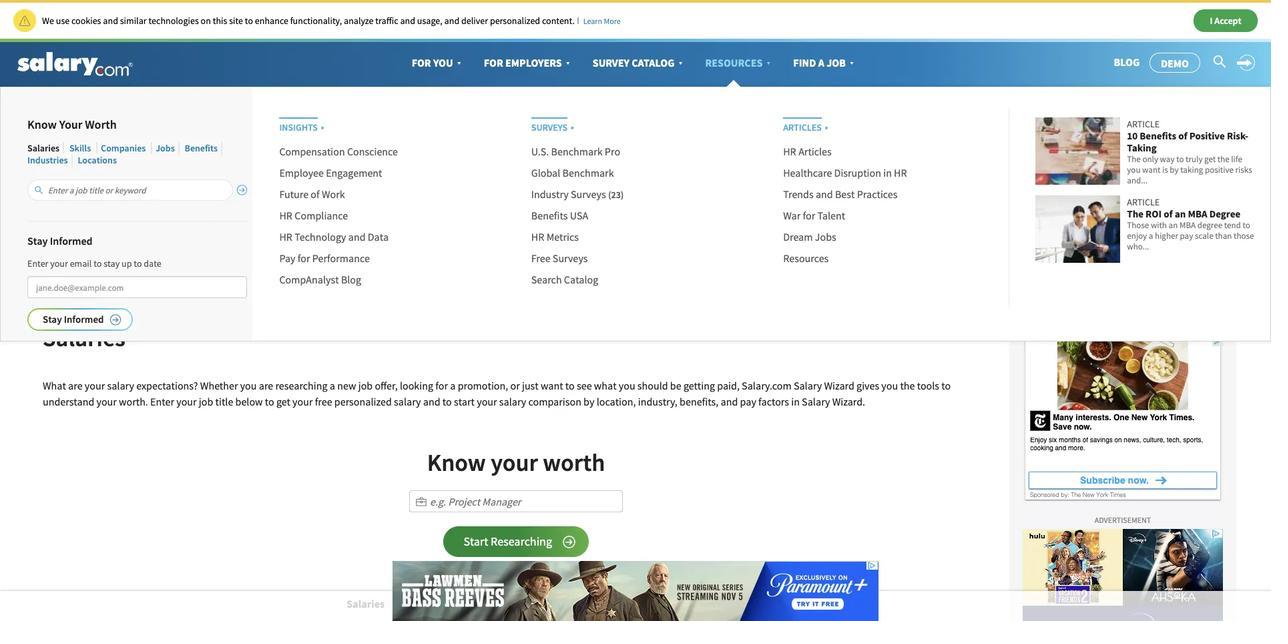 Task type: locate. For each thing, give the bounding box(es) containing it.
arrow circle right image left future
[[237, 185, 247, 196]]

stay informed
[[27, 234, 93, 248], [43, 313, 104, 326]]

1 horizontal spatial triangle right image
[[822, 118, 831, 133]]

2 horizontal spatial for
[[803, 209, 815, 222]]

1 vertical spatial benefits link
[[572, 598, 610, 611]]

0 vertical spatial resources
[[705, 56, 763, 69]]

1 for from the left
[[412, 56, 431, 69]]

benchmark up the industry surveys (23)
[[563, 166, 614, 180]]

surveys
[[531, 122, 568, 134], [571, 188, 606, 201], [553, 252, 588, 265]]

1 horizontal spatial blog
[[1114, 56, 1140, 69]]

0 vertical spatial articles
[[783, 122, 822, 134]]

1 vertical spatial resources
[[783, 252, 829, 265]]

1 article from the top
[[1127, 118, 1160, 130]]

know down start
[[427, 448, 486, 478]]

u.s. benchmark pro link
[[531, 145, 620, 158]]

enter inside the what are your salary expectations? whether you are researching a new job offer, looking for a promotion, or just want to see what you should be getting paid, salary.com salary wizard gives you the tools to understand your worth. enter your job title below to get your free personalized salary and to start your salary comparison by location, industry, benefits, and pay factors in salary wizard.
[[150, 395, 174, 409]]

for left you
[[412, 56, 431, 69]]

personalized right the "deliver"
[[490, 14, 540, 26]]

free surveys
[[531, 252, 588, 265]]

2 horizontal spatial jobs
[[815, 230, 837, 244]]

and down paid,
[[721, 395, 738, 409]]

triangle right image
[[568, 118, 577, 133]]

search catalog link
[[531, 273, 599, 287]]

war
[[783, 209, 801, 222]]

search
[[531, 273, 562, 286]]

0 vertical spatial stay informed
[[27, 234, 93, 248]]

home link
[[40, 94, 66, 107]]

surveys for free surveys
[[553, 252, 588, 265]]

hr down future
[[279, 209, 293, 222]]

article down and...
[[1127, 196, 1160, 208]]

benchmark up global benchmark
[[551, 145, 603, 158]]

benchmark
[[551, 145, 603, 158], [563, 166, 614, 180]]

i
[[1210, 14, 1213, 26]]

articles
[[783, 122, 822, 134], [799, 145, 832, 158]]

by inside article 10 benefits of positive risk- taking the only way to truly get the life you want is by taking positive risks and...
[[1170, 164, 1179, 176]]

0 vertical spatial stay
[[27, 234, 48, 248]]

the inside article the roi of an mba degree those with an mba degree tend to enjoy a higher pay scale than those who...
[[1127, 208, 1144, 221]]

1 horizontal spatial want
[[1143, 164, 1161, 176]]

0 vertical spatial arrow circle right image
[[237, 185, 247, 196]]

for right looking
[[436, 379, 448, 393]]

hr inside "link"
[[894, 166, 907, 180]]

what
[[43, 379, 66, 393]]

employee engagement link
[[279, 166, 382, 180]]

to right way
[[1177, 154, 1184, 165]]

jobs down the talent
[[815, 230, 837, 244]]

1 horizontal spatial the
[[1218, 154, 1230, 165]]

best
[[835, 188, 855, 201]]

benefits usa
[[531, 209, 588, 222]]

of left positive
[[1179, 130, 1188, 142]]

1 horizontal spatial advertisement
[[1095, 515, 1151, 525]]

0 vertical spatial informed
[[50, 234, 93, 248]]

0 horizontal spatial enter
[[27, 258, 48, 270]]

risks
[[1236, 164, 1252, 176]]

you up location,
[[619, 379, 635, 393]]

compensation conscience
[[279, 145, 398, 158]]

stay informed inside button
[[43, 313, 104, 326]]

jobs
[[156, 142, 175, 154], [815, 230, 837, 244], [484, 598, 505, 611]]

resources link
[[695, 42, 784, 83], [783, 252, 829, 265]]

by
[[1170, 164, 1179, 176], [584, 395, 595, 409]]

deliver
[[461, 14, 488, 26]]

disruption
[[834, 166, 881, 180]]

benchmark for global
[[563, 166, 614, 180]]

by right is
[[1170, 164, 1179, 176]]

surveys up usa
[[571, 188, 606, 201]]

1 vertical spatial for
[[298, 252, 310, 265]]

get down 'researching'
[[276, 395, 290, 409]]

resources link left find
[[695, 42, 784, 83]]

hr for hr articles
[[783, 145, 797, 158]]

1 vertical spatial stay
[[43, 313, 62, 326]]

1 vertical spatial arrow circle right image
[[110, 314, 121, 325]]

article inside article 10 benefits of positive risk- taking the only way to truly get the life you want is by taking positive risks and...
[[1127, 118, 1160, 130]]

you left only on the right of page
[[1127, 164, 1141, 176]]

hr up healthcare
[[783, 145, 797, 158]]

hr metrics link
[[531, 230, 579, 244]]

0 vertical spatial personalized
[[490, 14, 540, 26]]

learn
[[583, 16, 602, 26]]

and left best
[[816, 188, 833, 201]]

jobs link right companies
[[156, 142, 175, 154]]

1 horizontal spatial by
[[1170, 164, 1179, 176]]

salary down or in the bottom left of the page
[[499, 395, 526, 409]]

is
[[1163, 164, 1168, 176]]

personalized down "new"
[[334, 395, 392, 409]]

a right enjoy
[[1149, 230, 1154, 242]]

taking
[[1181, 164, 1204, 176]]

0 vertical spatial jobs
[[156, 142, 175, 154]]

pay down salary.com
[[740, 395, 757, 409]]

0 vertical spatial article
[[1127, 118, 1160, 130]]

survey catalog link
[[583, 42, 695, 83]]

1 the from the top
[[1127, 154, 1141, 165]]

0 horizontal spatial skills link
[[69, 142, 91, 154]]

1 vertical spatial by
[[584, 395, 595, 409]]

benefits inside benefits industries
[[185, 142, 218, 154]]

enter down expectations?
[[150, 395, 174, 409]]

0 vertical spatial get
[[1205, 154, 1216, 165]]

job right "new"
[[358, 379, 373, 393]]

articles up healthcare
[[799, 145, 832, 158]]

0 horizontal spatial skills
[[69, 142, 91, 154]]

u.s.
[[531, 145, 549, 158]]

only
[[1143, 154, 1159, 165]]

catalog inside "link"
[[632, 56, 675, 69]]

article for benefits
[[1127, 118, 1160, 130]]

skills link up the locations link
[[69, 142, 91, 154]]

locations
[[78, 154, 117, 166]]

2 for from the left
[[484, 56, 503, 69]]

pro
[[605, 145, 620, 158]]

1 horizontal spatial enter
[[150, 395, 174, 409]]

1 vertical spatial resources link
[[783, 252, 829, 265]]

and
[[103, 14, 118, 26], [400, 14, 415, 26], [444, 14, 460, 26], [816, 188, 833, 201], [348, 230, 366, 244], [423, 395, 440, 409], [721, 395, 738, 409]]

your down 'researching'
[[293, 395, 313, 409]]

researching
[[491, 535, 552, 550]]

triangle right image inside articles link
[[822, 118, 831, 133]]

in
[[884, 166, 892, 180], [791, 395, 800, 409]]

1 horizontal spatial skills
[[395, 598, 419, 611]]

catalog for survey catalog
[[632, 56, 675, 69]]

1 vertical spatial stay informed
[[43, 313, 104, 326]]

None text field
[[27, 180, 233, 201]]

0 vertical spatial skills link
[[69, 142, 91, 154]]

0 vertical spatial blog
[[1114, 56, 1140, 69]]

scale
[[1195, 230, 1214, 242]]

enter left email
[[27, 258, 48, 270]]

0 horizontal spatial for
[[412, 56, 431, 69]]

1 vertical spatial informed
[[64, 313, 104, 326]]

of inside article 10 benefits of positive risk- taking the only way to truly get the life you want is by taking positive risks and...
[[1179, 130, 1188, 142]]

jobs link right company
[[484, 598, 505, 611]]

degree
[[1210, 208, 1241, 221]]

in inside the what are your salary expectations? whether you are researching a new job offer, looking for a promotion, or just want to see what you should be getting paid, salary.com salary wizard gives you the tools to understand your worth. enter your job title below to get your free personalized salary and to start your salary comparison by location, industry, benefits, and pay factors in salary wizard.
[[791, 395, 800, 409]]

want
[[1143, 164, 1161, 176], [541, 379, 563, 393]]

to right tend
[[1243, 220, 1251, 231]]

personalized
[[490, 14, 540, 26], [334, 395, 392, 409]]

i accept button
[[1194, 9, 1258, 32]]

article for roi
[[1127, 196, 1160, 208]]

salary left wizard at right bottom
[[794, 379, 822, 393]]

informed down email
[[64, 313, 104, 326]]

1 vertical spatial blog
[[341, 273, 361, 286]]

0 horizontal spatial resources
[[705, 56, 763, 69]]

technologies
[[149, 14, 199, 26]]

1 vertical spatial get
[[276, 395, 290, 409]]

getting
[[684, 379, 715, 393]]

0 vertical spatial want
[[1143, 164, 1161, 176]]

for right "pay" at the top left
[[298, 252, 310, 265]]

0 vertical spatial surveys
[[531, 122, 568, 134]]

personalized inside the what are your salary expectations? whether you are researching a new job offer, looking for a promotion, or just want to see what you should be getting paid, salary.com salary wizard gives you the tools to understand your worth. enter your job title below to get your free personalized salary and to start your salary comparison by location, industry, benefits, and pay factors in salary wizard.
[[334, 395, 392, 409]]

stay informed down email
[[43, 313, 104, 326]]

articles up hr articles
[[783, 122, 822, 134]]

0 vertical spatial skills
[[69, 142, 91, 154]]

0 horizontal spatial triangle right image
[[318, 118, 327, 133]]

hr up "pay" at the top left
[[279, 230, 293, 244]]

triangle right image
[[318, 118, 327, 133], [822, 118, 831, 133]]

cost
[[620, 598, 641, 611]]

arrow circle right image down jane.doe@example.com text field
[[110, 314, 121, 325]]

0 horizontal spatial arrow circle right image
[[110, 314, 121, 325]]

arrow circle right image inside stay informed button
[[110, 314, 121, 325]]

surveys inside free surveys link
[[553, 252, 588, 265]]

your up "e.g. project manager" search field
[[491, 448, 538, 478]]

1 horizontal spatial are
[[259, 379, 273, 393]]

pay inside the what are your salary expectations? whether you are researching a new job offer, looking for a promotion, or just want to see what you should be getting paid, salary.com salary wizard gives you the tools to understand your worth. enter your job title below to get your free personalized salary and to start your salary comparison by location, industry, benefits, and pay factors in salary wizard.
[[740, 395, 757, 409]]

data
[[368, 230, 389, 244]]

enhance
[[255, 14, 288, 26]]

the left only on the right of page
[[1127, 154, 1141, 165]]

hr up free
[[531, 230, 545, 244]]

dream jobs
[[783, 230, 837, 244]]

0 vertical spatial know
[[27, 117, 57, 132]]

0 horizontal spatial personalized
[[334, 395, 392, 409]]

1 vertical spatial advertisement
[[1095, 515, 1151, 525]]

engagement
[[326, 166, 382, 180]]

triangle right image up compensation
[[318, 118, 327, 133]]

informed
[[50, 234, 93, 248], [64, 313, 104, 326]]

for inside the what are your salary expectations? whether you are researching a new job offer, looking for a promotion, or just want to see what you should be getting paid, salary.com salary wizard gives you the tools to understand your worth. enter your job title below to get your free personalized salary and to start your salary comparison by location, industry, benefits, and pay factors in salary wizard.
[[436, 379, 448, 393]]

0 vertical spatial the
[[1127, 154, 1141, 165]]

benefits inside article 10 benefits of positive risk- taking the only way to truly get the life you want is by taking positive risks and...
[[1140, 130, 1177, 142]]

salary down looking
[[394, 395, 421, 409]]

1 vertical spatial job
[[199, 395, 213, 409]]

0 horizontal spatial pay
[[740, 395, 757, 409]]

1 horizontal spatial jobs link
[[484, 598, 505, 611]]

a up start
[[450, 379, 456, 393]]

0 horizontal spatial jobs
[[156, 142, 175, 154]]

for left employers
[[484, 56, 503, 69]]

jobs for cost of living
[[484, 598, 505, 611]]

pay left scale
[[1180, 230, 1194, 242]]

in right factors
[[791, 395, 800, 409]]

surveys up u.s.
[[531, 122, 568, 134]]

functionality,
[[290, 14, 342, 26]]

1 vertical spatial pay
[[740, 395, 757, 409]]

positive
[[1190, 130, 1225, 142]]

0 vertical spatial benefits link
[[185, 142, 218, 154]]

0 vertical spatial advertisement
[[607, 173, 664, 183]]

1 horizontal spatial for
[[436, 379, 448, 393]]

benefits industries
[[27, 142, 218, 166]]

catalog down free surveys link
[[564, 273, 599, 286]]

usa
[[570, 209, 588, 222]]

0 horizontal spatial want
[[541, 379, 563, 393]]

are up understand
[[68, 379, 83, 393]]

1 vertical spatial benchmark
[[563, 166, 614, 180]]

None search field
[[409, 491, 623, 513]]

1 vertical spatial salaries
[[43, 323, 125, 353]]

0 horizontal spatial salary
[[107, 379, 134, 393]]

stay up what
[[43, 313, 62, 326]]

0 horizontal spatial catalog
[[564, 273, 599, 286]]

hr up practices
[[894, 166, 907, 180]]

triangle right image for articles
[[822, 118, 831, 133]]

resources link down dream jobs link
[[783, 252, 829, 265]]

to right tools
[[942, 379, 951, 393]]

triangle right image inside insights link
[[318, 118, 327, 133]]

jobs right company
[[484, 598, 505, 611]]

of left work
[[311, 188, 320, 201]]

1 horizontal spatial skills link
[[395, 598, 419, 611]]

demo link
[[1150, 53, 1201, 73]]

free
[[531, 252, 551, 265]]

start
[[464, 535, 488, 550]]

skills up the locations link
[[69, 142, 91, 154]]

stay down search icon
[[27, 234, 48, 248]]

to left the stay
[[94, 258, 102, 270]]

article up taking
[[1127, 118, 1160, 130]]

1 horizontal spatial pay
[[1180, 230, 1194, 242]]

surveys link
[[531, 118, 577, 134]]

triangle right image up hr articles
[[822, 118, 831, 133]]

your up understand
[[85, 379, 105, 393]]

i accept
[[1210, 14, 1242, 26]]

1 vertical spatial want
[[541, 379, 563, 393]]

1 vertical spatial know
[[427, 448, 486, 478]]

1 horizontal spatial know
[[427, 448, 486, 478]]

informed up email
[[50, 234, 93, 248]]

2 article from the top
[[1127, 196, 1160, 208]]

1 horizontal spatial in
[[884, 166, 892, 180]]

skills left company
[[395, 598, 419, 611]]

want up comparison
[[541, 379, 563, 393]]

for
[[803, 209, 815, 222], [298, 252, 310, 265], [436, 379, 448, 393]]

know
[[27, 117, 57, 132], [427, 448, 486, 478]]

the inside article 10 benefits of positive risk- taking the only way to truly get the life you want is by taking positive risks and...
[[1218, 154, 1230, 165]]

1 horizontal spatial catalog
[[632, 56, 675, 69]]

1 vertical spatial in
[[791, 395, 800, 409]]

0 horizontal spatial know
[[27, 117, 57, 132]]

stay informed up email
[[27, 234, 93, 248]]

0 vertical spatial by
[[1170, 164, 1179, 176]]

0 horizontal spatial in
[[791, 395, 800, 409]]

you
[[1127, 164, 1141, 176], [240, 379, 257, 393], [619, 379, 635, 393], [882, 379, 898, 393]]

degree
[[1198, 220, 1223, 231]]

1 horizontal spatial for
[[484, 56, 503, 69]]

your
[[59, 117, 82, 132]]

in up practices
[[884, 166, 892, 180]]

2 vertical spatial for
[[436, 379, 448, 393]]

to inside article the roi of an mba degree those with an mba degree tend to enjoy a higher pay scale than those who...
[[1243, 220, 1251, 231]]

advertisement region
[[393, 187, 879, 247], [1023, 336, 1223, 503], [1023, 529, 1223, 622], [393, 562, 879, 622]]

1 vertical spatial article
[[1127, 196, 1160, 208]]

for for war
[[803, 209, 815, 222]]

article 10 benefits of positive risk- taking the only way to truly get the life you want is by taking positive risks and...
[[1127, 118, 1252, 186]]

blog left demo link
[[1114, 56, 1140, 69]]

0 vertical spatial the
[[1218, 154, 1230, 165]]

0 vertical spatial salaries
[[27, 142, 59, 154]]

those
[[1127, 220, 1149, 231]]

arrow circle right image
[[237, 185, 247, 196], [110, 314, 121, 325]]

stay
[[104, 258, 120, 270]]

salary up worth. on the bottom
[[107, 379, 134, 393]]

companalyst
[[279, 273, 339, 286]]

surveys up "search catalog"
[[553, 252, 588, 265]]

on
[[201, 14, 211, 26]]

want left is
[[1143, 164, 1161, 176]]

1 vertical spatial enter
[[150, 395, 174, 409]]

get
[[1205, 154, 1216, 165], [276, 395, 290, 409]]

are up 'below'
[[259, 379, 273, 393]]

for right war
[[803, 209, 815, 222]]

we use cookies and similar technologies on this site to enhance functionality, analyze traffic and usage, and deliver personalized content.
[[42, 14, 575, 26]]

want inside the what are your salary expectations? whether you are researching a new job offer, looking for a promotion, or just want to see what you should be getting paid, salary.com salary wizard gives you the tools to understand your worth. enter your job title below to get your free personalized salary and to start your salary comparison by location, industry, benefits, and pay factors in salary wizard.
[[541, 379, 563, 393]]

truly
[[1186, 154, 1203, 165]]

2 the from the top
[[1127, 208, 1144, 221]]

mba
[[1188, 208, 1208, 221], [1180, 220, 1196, 231]]

taking
[[1127, 142, 1157, 155]]

benefits for benefits usa
[[531, 209, 568, 222]]

hr compliance link
[[279, 209, 348, 222]]

find a job link
[[784, 42, 867, 83]]

salary
[[107, 379, 134, 393], [394, 395, 421, 409], [499, 395, 526, 409]]

1 triangle right image from the left
[[318, 118, 327, 133]]

mba left degree
[[1180, 220, 1196, 231]]

1 horizontal spatial jobs
[[484, 598, 505, 611]]

be
[[670, 379, 682, 393]]

salary down wizard at right bottom
[[802, 395, 830, 409]]

know down home
[[27, 117, 57, 132]]

1 vertical spatial the
[[900, 379, 915, 393]]

dream jobs link
[[783, 230, 837, 244]]

jobs right companies
[[156, 142, 175, 154]]

0 horizontal spatial for
[[298, 252, 310, 265]]

1 horizontal spatial job
[[358, 379, 373, 393]]

2 triangle right image from the left
[[822, 118, 831, 133]]

surveys for industry surveys (23)
[[571, 188, 606, 201]]

1 vertical spatial skills
[[395, 598, 419, 611]]

1 horizontal spatial resources
[[783, 252, 829, 265]]

what
[[594, 379, 617, 393]]

0 horizontal spatial advertisement
[[607, 173, 664, 183]]

the left life
[[1218, 154, 1230, 165]]

know for know your worth
[[27, 117, 57, 132]]

1 vertical spatial skills link
[[395, 598, 419, 611]]

0 horizontal spatial get
[[276, 395, 290, 409]]

0 horizontal spatial the
[[900, 379, 915, 393]]

1 vertical spatial catalog
[[564, 273, 599, 286]]

companies
[[101, 142, 146, 154]]

0 vertical spatial for
[[803, 209, 815, 222]]

industries
[[27, 154, 68, 166]]

skills link for company
[[395, 598, 419, 611]]

by inside the what are your salary expectations? whether you are researching a new job offer, looking for a promotion, or just want to see what you should be getting paid, salary.com salary wizard gives you the tools to understand your worth. enter your job title below to get your free personalized salary and to start your salary comparison by location, industry, benefits, and pay factors in salary wizard.
[[584, 395, 595, 409]]

0 vertical spatial pay
[[1180, 230, 1194, 242]]

wizard
[[824, 379, 855, 393]]

worth
[[543, 448, 605, 478]]

2 vertical spatial surveys
[[553, 252, 588, 265]]

article inside article the roi of an mba degree those with an mba degree tend to enjoy a higher pay scale than those who...
[[1127, 196, 1160, 208]]

salary right research link
[[134, 94, 158, 105]]

company link
[[430, 598, 473, 611]]

get right truly
[[1205, 154, 1216, 165]]

1 horizontal spatial personalized
[[490, 14, 540, 26]]

you right gives
[[882, 379, 898, 393]]



Task type: vqa. For each thing, say whether or not it's contained in the screenshot.
industries link
yes



Task type: describe. For each thing, give the bounding box(es) containing it.
trends and best practices
[[783, 188, 898, 201]]

hr for hr metrics
[[531, 230, 545, 244]]

for for for employers
[[484, 56, 503, 69]]

just
[[522, 379, 539, 393]]

you up 'below'
[[240, 379, 257, 393]]

learn more
[[583, 16, 621, 26]]

benchmark for u.s.
[[551, 145, 603, 158]]

researching
[[275, 379, 328, 393]]

e.g. Project Manager search field
[[409, 491, 623, 513]]

to right the site
[[245, 14, 253, 26]]

higher
[[1155, 230, 1179, 242]]

10
[[1127, 130, 1138, 142]]

search image
[[34, 186, 43, 195]]

informed inside button
[[64, 313, 104, 326]]

whether
[[200, 379, 238, 393]]

2 horizontal spatial salary
[[499, 395, 526, 409]]

title
[[215, 395, 233, 409]]

than
[[1215, 230, 1232, 242]]

global benchmark link
[[531, 166, 614, 180]]

your down promotion,
[[477, 395, 497, 409]]

worth
[[85, 117, 117, 132]]

to left start
[[443, 395, 452, 409]]

work
[[322, 188, 345, 201]]

learn more link
[[583, 16, 621, 26]]

surveys inside surveys link
[[531, 122, 568, 134]]

healthcare disruption in hr
[[783, 166, 907, 180]]

start researching button
[[443, 527, 589, 558]]

blog link
[[1114, 56, 1140, 69]]

get inside article 10 benefits of positive risk- taking the only way to truly get the life you want is by taking positive risks and...
[[1205, 154, 1216, 165]]

0 vertical spatial enter
[[27, 258, 48, 270]]

traffic
[[375, 14, 398, 26]]

1 are from the left
[[68, 379, 83, 393]]

pay inside article the roi of an mba degree those with an mba degree tend to enjoy a higher pay scale than those who...
[[1180, 230, 1194, 242]]

for you link
[[402, 42, 474, 83]]

company
[[430, 598, 473, 611]]

living
[[654, 598, 682, 611]]

tend
[[1224, 220, 1241, 231]]

catalog for search catalog
[[564, 273, 599, 286]]

insights
[[279, 122, 318, 134]]

accept
[[1215, 14, 1242, 26]]

want inside article 10 benefits of positive risk- taking the only way to truly get the life you want is by taking positive risks and...
[[1143, 164, 1161, 176]]

1 horizontal spatial arrow circle right image
[[237, 185, 247, 196]]

skills link for companies
[[69, 142, 91, 154]]

of inside future of work link
[[311, 188, 320, 201]]

article the roi of an mba degree those with an mba degree tend to enjoy a higher pay scale than those who...
[[1127, 196, 1254, 252]]

your left worth. on the bottom
[[97, 395, 117, 409]]

skills for company
[[395, 598, 419, 611]]

wizard.
[[832, 395, 865, 409]]

roi
[[1146, 208, 1162, 221]]

0 vertical spatial salary
[[134, 94, 158, 105]]

salary.com image
[[17, 52, 133, 76]]

search image
[[1213, 54, 1227, 69]]

stay informed button
[[29, 310, 131, 330]]

for employers link
[[474, 42, 583, 83]]

to right up
[[134, 258, 142, 270]]

a left "new"
[[330, 379, 335, 393]]

1 vertical spatial articles
[[799, 145, 832, 158]]

hr for hr compliance
[[279, 209, 293, 222]]

know your worth
[[27, 117, 117, 132]]

what are your salary expectations? whether you are researching a new job offer, looking for a promotion, or just want to see what you should be getting paid, salary.com salary wizard gives you the tools to understand your worth. enter your job title below to get your free personalized salary and to start your salary comparison by location, industry, benefits, and pay factors in salary wizard.
[[43, 379, 951, 409]]

salaries for companies
[[27, 142, 59, 154]]

to right 'below'
[[265, 395, 274, 409]]

companies link
[[101, 142, 146, 154]]

start researching
[[464, 535, 552, 550]]

job image
[[416, 497, 427, 507]]

the inside article 10 benefits of positive risk- taking the only way to truly get the life you want is by taking positive risks and...
[[1127, 154, 1141, 165]]

tools
[[917, 379, 940, 393]]

employers
[[506, 56, 562, 69]]

hr technology and data link
[[279, 230, 389, 244]]

benefits usa link
[[531, 209, 588, 222]]

for for for you
[[412, 56, 431, 69]]

future of work link
[[279, 188, 345, 201]]

triangle right image for conscience
[[318, 118, 327, 133]]

0 vertical spatial job
[[358, 379, 373, 393]]

to left see
[[566, 379, 575, 393]]

for for pay
[[298, 252, 310, 265]]

job
[[827, 56, 846, 69]]

should
[[638, 379, 668, 393]]

of right cost
[[643, 598, 652, 611]]

a inside article the roi of an mba degree those with an mba degree tend to enjoy a higher pay scale than those who...
[[1149, 230, 1154, 242]]

jobs for locations
[[156, 142, 175, 154]]

pay for performance link
[[279, 252, 370, 265]]

your down expectations?
[[176, 395, 197, 409]]

practices
[[857, 188, 898, 201]]

research
[[81, 94, 115, 105]]

companalyst blog
[[279, 273, 361, 286]]

Enter a job title or keyword text field
[[27, 180, 233, 201]]

benefits for benefits
[[572, 598, 610, 611]]

get inside the what are your salary expectations? whether you are researching a new job offer, looking for a promotion, or just want to see what you should be getting paid, salary.com salary wizard gives you the tools to understand your worth. enter your job title below to get your free personalized salary and to start your salary comparison by location, industry, benefits, and pay factors in salary wizard.
[[276, 395, 290, 409]]

skills for companies
[[69, 142, 91, 154]]

1 vertical spatial salary
[[794, 379, 822, 393]]

0 vertical spatial resources link
[[695, 42, 784, 83]]

pay
[[279, 252, 296, 265]]

to inside article 10 benefits of positive risk- taking the only way to truly get the life you want is by taking positive risks and...
[[1177, 154, 1184, 165]]

hr articles link
[[783, 145, 832, 158]]

companalyst blog link
[[279, 273, 361, 287]]

u.s. benchmark pro
[[531, 145, 620, 158]]

and right traffic
[[400, 14, 415, 26]]

hr for hr technology and data
[[279, 230, 293, 244]]

this
[[213, 14, 227, 26]]

and...
[[1127, 175, 1148, 186]]

2 are from the left
[[259, 379, 273, 393]]

site
[[229, 14, 243, 26]]

in inside "link"
[[884, 166, 892, 180]]

dream
[[783, 230, 813, 244]]

and left data
[[348, 230, 366, 244]]

hr articles
[[783, 145, 832, 158]]

stay inside button
[[43, 313, 62, 326]]

and down looking
[[423, 395, 440, 409]]

use
[[56, 14, 70, 26]]

(23)
[[608, 189, 624, 201]]

understand
[[43, 395, 94, 409]]

the inside the what are your salary expectations? whether you are researching a new job offer, looking for a promotion, or just want to see what you should be getting paid, salary.com salary wizard gives you the tools to understand your worth. enter your job title below to get your free personalized salary and to start your salary comparison by location, industry, benefits, and pay factors in salary wizard.
[[900, 379, 915, 393]]

of inside article the roi of an mba degree those with an mba degree tend to enjoy a higher pay scale than those who...
[[1164, 208, 1173, 221]]

your left email
[[50, 258, 68, 270]]

and right usage,
[[444, 14, 460, 26]]

email
[[70, 258, 92, 270]]

jobs link for benefits
[[156, 142, 175, 154]]

free surveys link
[[531, 252, 588, 265]]

arrow circle right image
[[563, 536, 576, 549]]

trends
[[783, 188, 814, 201]]

with
[[1151, 220, 1167, 231]]

looking
[[400, 379, 433, 393]]

salaries for company
[[347, 598, 385, 611]]

war for talent
[[783, 209, 846, 222]]

paid,
[[717, 379, 740, 393]]

benefits for benefits industries
[[185, 142, 218, 154]]

0 horizontal spatial blog
[[341, 273, 361, 286]]

education
[[516, 598, 562, 611]]

1 horizontal spatial benefits link
[[572, 598, 610, 611]]

way
[[1160, 154, 1175, 165]]

more
[[604, 16, 621, 26]]

those
[[1234, 230, 1254, 242]]

war for talent link
[[783, 209, 846, 222]]

metrics
[[547, 230, 579, 244]]

jane.doe@example.com text field
[[27, 277, 247, 299]]

industry
[[531, 188, 569, 201]]

technology
[[295, 230, 346, 244]]

education link
[[516, 598, 562, 611]]

mba up scale
[[1188, 208, 1208, 221]]

factors
[[759, 395, 789, 409]]

and left similar
[[103, 14, 118, 26]]

conscience
[[347, 145, 398, 158]]

cost of living link
[[620, 598, 682, 611]]

you inside article 10 benefits of positive risk- taking the only way to truly get the life you want is by taking positive risks and...
[[1127, 164, 1141, 176]]

1 horizontal spatial salary
[[394, 395, 421, 409]]

future of work
[[279, 188, 345, 201]]

jobs link for education
[[484, 598, 505, 611]]

global benchmark
[[531, 166, 614, 180]]

2 vertical spatial salary
[[802, 395, 830, 409]]

analyze
[[344, 14, 374, 26]]

a left job at the top of the page
[[818, 56, 825, 69]]

performance
[[312, 252, 370, 265]]

know for know your worth
[[427, 448, 486, 478]]



